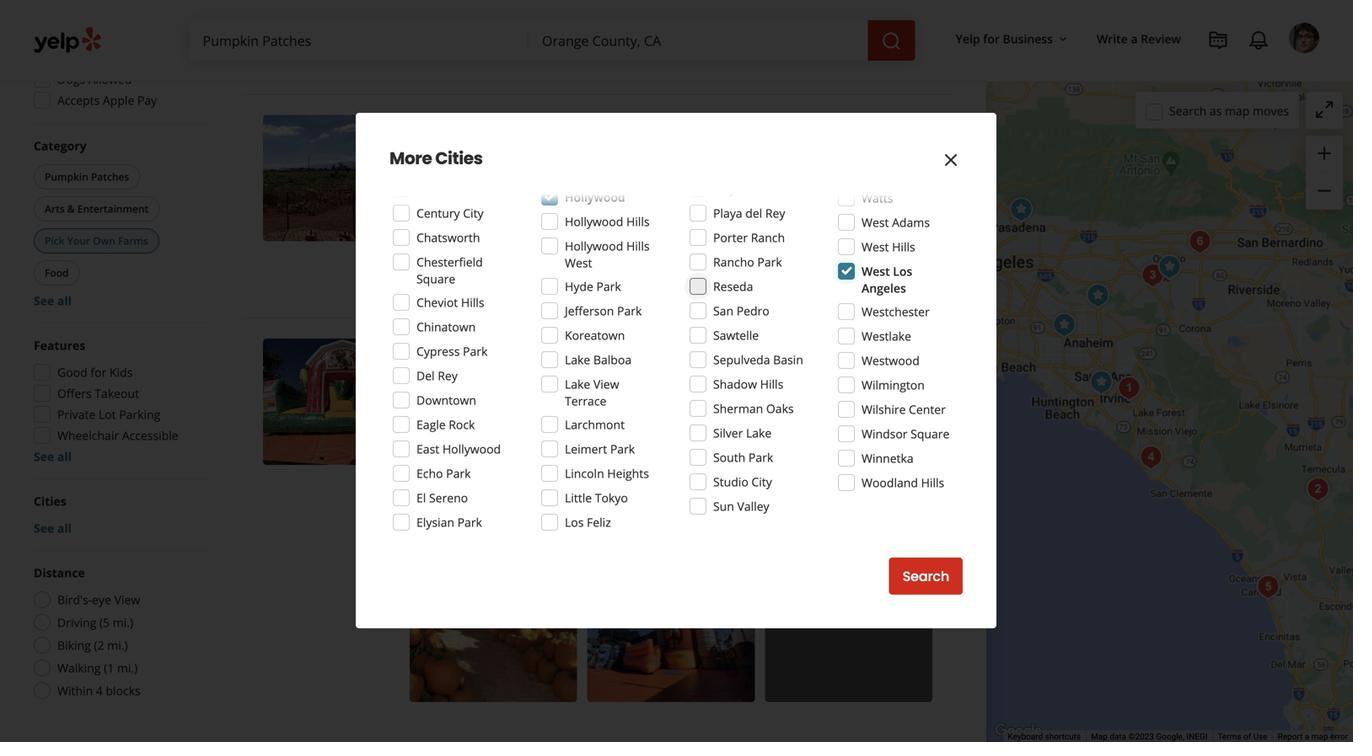 Task type: describe. For each thing, give the bounding box(es) containing it.
windsor square
[[862, 426, 950, 442]]

3 see all button from the top
[[34, 521, 72, 537]]

feliz
[[587, 515, 611, 531]]

apple
[[103, 92, 134, 108]]

1 vertical spatial rey
[[438, 368, 458, 384]]

owned up amazing!
[[647, 443, 684, 459]]

yelp
[[956, 31, 980, 47]]

operated for until 10:00 pm
[[519, 443, 570, 459]]

3.4 star rating image
[[410, 368, 501, 384]]

was up normally
[[650, 469, 671, 485]]

3 all from the top
[[57, 521, 72, 537]]

1 vertical spatial cities
[[34, 494, 66, 510]]

enchanted country pumpkins & christmas trees image
[[1081, 279, 1115, 313]]

priced!
[[812, 262, 850, 278]]

(i
[[494, 469, 501, 485]]

ranch
[[751, 230, 785, 246]]

within 4 blocks
[[57, 683, 141, 699]]

pumpkin for leftmost pumpkin patches button
[[45, 170, 88, 184]]

sepulveda
[[713, 352, 770, 368]]

winnetka
[[862, 451, 914, 467]]

discount
[[139, 50, 188, 66]]

& for 16 locally owned v2 image
[[508, 219, 516, 235]]

hollywood for hollywood hills
[[565, 214, 623, 230]]

these
[[502, 486, 535, 502]]

leimert park
[[565, 441, 635, 457]]

$36.…"
[[447, 279, 484, 295]]

1 horizontal spatial pumpkin
[[495, 339, 571, 362]]

locally owned & operated for 10:00
[[427, 443, 570, 459]]

wheelchair
[[57, 428, 119, 444]]

buena park pumpkin patch image
[[1048, 309, 1081, 342]]

park for rancho park
[[758, 254, 782, 270]]

venegas family farms image
[[1153, 250, 1187, 284]]

little tokyo
[[565, 490, 628, 506]]

open until 10:00 pm
[[410, 419, 523, 435]]

more…"
[[571, 503, 614, 519]]

was inside was free entry. the kids had a great time. not too big but big enough for a few photo opps and the
[[602, 245, 624, 261]]

"love that this pumpkin patch
[[428, 245, 599, 261]]

lot
[[99, 407, 116, 423]]

a right report
[[1305, 732, 1310, 743]]

playa for playa vista
[[713, 181, 743, 197]]

16 years in business v2 image
[[590, 221, 604, 234]]

century city
[[417, 205, 484, 221]]

us
[[771, 469, 784, 485]]

adams
[[892, 215, 930, 231]]

for down he
[[720, 486, 736, 502]]

pumpkins down the entry.
[[656, 262, 715, 278]]

larchmont
[[565, 417, 625, 433]]

group containing cities
[[34, 493, 209, 537]]

2 purchased from the left
[[683, 6, 741, 22]]

operated for until 9:00 pm
[[519, 219, 570, 235]]

of
[[1244, 732, 1252, 743]]

and inside was free entry. the kids had a great time. not too big but big enough for a few photo opps and the
[[611, 262, 632, 278]]

i
[[744, 0, 748, 6]]

pumpkins were reasonably priced! 6 pumpkins for $36.…"
[[428, 262, 922, 295]]

for inside was free entry. the kids had a great time. not too big but big enough for a few photo opps and the
[[493, 262, 509, 278]]

data
[[1110, 732, 1127, 743]]

century
[[417, 205, 460, 221]]

los feliz
[[565, 515, 611, 531]]

enough inside "the owner (i believe he was the owner) was amazing! he sold us 2 extra large pumpkins for $20 total. these were big enough to normally sell for about $50. the price was so low because he said they had more…"
[[588, 486, 630, 502]]

woodland
[[862, 475, 918, 491]]

hollywood hills
[[565, 214, 650, 230]]

military
[[95, 50, 136, 66]]

1 vertical spatial to
[[91, 29, 102, 45]]

west for west hills
[[862, 239, 889, 255]]

arts & entertainment
[[45, 202, 149, 216]]

to inside "the owner (i believe he was the owner) was amazing! he sold us 2 extra large pumpkins for $20 total. these were big enough to normally sell for about $50. the price was so low because he said they had more…"
[[633, 486, 644, 502]]

oaks
[[766, 401, 794, 417]]

1 purchased from the left
[[428, 6, 487, 22]]

16 speech v2 image
[[410, 471, 423, 485]]

hills for hollywood hills
[[626, 214, 650, 230]]

for right 'el'
[[428, 486, 444, 502]]

group containing category
[[30, 137, 209, 309]]

for up offers takeout
[[90, 365, 106, 381]]

chinatown
[[417, 319, 476, 335]]

big inside "the owner (i believe he was the owner) was amazing! he sold us 2 extra large pumpkins for $20 total. these were big enough to normally sell for about $50. the price was so low because he said they had more…"
[[568, 486, 585, 502]]

allowed
[[88, 71, 132, 87]]

west for west los angeles
[[862, 264, 890, 280]]

0 vertical spatial kids
[[110, 365, 133, 381]]

sepulveda basin
[[713, 352, 803, 368]]

lincoln
[[565, 466, 604, 482]]

park for elysian park
[[458, 515, 482, 531]]

3 see from the top
[[34, 521, 54, 537]]

review
[[1141, 31, 1181, 47]]

1 vertical spatial view
[[114, 592, 140, 608]]

east hollywood
[[417, 441, 501, 457]]

open until 9:00 pm
[[410, 195, 516, 211]]

a right write
[[1131, 31, 1138, 47]]

also
[[657, 6, 680, 22]]

walking
[[57, 661, 101, 677]]

accessible
[[122, 428, 178, 444]]

were inside "the owner (i believe he was the owner) was amazing! he sold us 2 extra large pumpkins for $20 total. these were big enough to normally sell for about $50. the price was so low because he said they had more…"
[[538, 486, 565, 502]]

see all button for category
[[34, 293, 72, 309]]

rancho
[[713, 254, 755, 270]]

search button
[[889, 558, 963, 595]]

pasadena pumpkin patch link
[[410, 339, 623, 362]]

1 horizontal spatial and
[[720, 0, 741, 6]]

tickets
[[490, 6, 525, 22]]

see for category
[[34, 293, 54, 309]]

was free entry. the kids had a great time. not too big but big enough for a few photo opps and the
[[428, 245, 915, 278]]

16 speech v2 image
[[410, 247, 423, 261]]

16 close v2 image
[[410, 56, 423, 69]]

out
[[428, 23, 447, 39]]

south park
[[713, 450, 773, 466]]

the inside was free entry. the kids had a great time. not too big but big enough for a few photo opps and the
[[635, 262, 653, 278]]

west adams
[[862, 215, 930, 231]]

0 horizontal spatial pasadena pumpkin patch image
[[263, 339, 390, 466]]

del
[[417, 368, 435, 384]]

rock
[[449, 417, 475, 433]]

yelp for business button
[[949, 24, 1077, 54]]

accepts
[[57, 92, 100, 108]]

jefferson park
[[565, 303, 642, 319]]

city for century city
[[463, 205, 484, 221]]

city for studio city
[[752, 474, 772, 490]]

my
[[649, 0, 666, 6]]

food
[[45, 266, 69, 280]]

projects image
[[1208, 30, 1229, 51]]

was up little
[[563, 469, 584, 485]]

yelp for business
[[956, 31, 1053, 47]]

enter
[[542, 6, 572, 22]]

offers for offers military discount
[[57, 50, 92, 66]]

had inside was free entry. the kids had a great time. not too big but big enough for a few photo opps and the
[[736, 245, 757, 261]]

0 vertical spatial he
[[546, 469, 560, 485]]

could
[[874, 6, 904, 22]]

pm for open until 9:00 pm
[[499, 195, 516, 211]]

so inside "i never knew this existed until recently! my husband and i came on saturday and purchased tickets to enter at 1:30pm. we also purchased the souvenir cup so we could pick out 15…"
[[839, 6, 852, 22]]

report a map error
[[1278, 732, 1348, 743]]

view inside 'lake view terrace'
[[594, 377, 619, 393]]

food button
[[34, 261, 80, 286]]

hollywood for hollywood
[[565, 189, 625, 205]]

we
[[637, 6, 654, 22]]

1 vertical spatial he
[[477, 503, 491, 519]]

2 horizontal spatial big
[[877, 245, 893, 261]]

search for search
[[903, 568, 950, 586]]

time.
[[801, 245, 829, 261]]

downtown
[[417, 393, 476, 409]]

hills for cheviot hills
[[461, 295, 484, 311]]

map region
[[808, 0, 1353, 743]]

activities
[[513, 394, 560, 408]]

south coast farms farmstand image
[[1135, 441, 1168, 475]]

valley
[[737, 499, 770, 515]]

patch
[[566, 245, 599, 261]]

had inside "the owner (i believe he was the owner) was amazing! he sold us 2 extra large pumpkins for $20 total. these were big enough to normally sell for about $50. the price was so low because he said they had more…"
[[546, 503, 568, 519]]

pumpkin
[[510, 245, 563, 261]]

knew
[[473, 0, 502, 6]]

lake for lake view terrace
[[565, 377, 591, 393]]

(5
[[99, 615, 110, 631]]

park for hyde park
[[597, 279, 621, 295]]

1 horizontal spatial pumpkin patches button
[[570, 393, 665, 410]]

user actions element
[[942, 21, 1343, 125]]

sold
[[745, 469, 768, 485]]

park for jefferson park
[[617, 303, 642, 319]]

this inside "i never knew this existed until recently! my husband and i came on saturday and purchased tickets to enter at 1:30pm. we also purchased the souvenir cup so we could pick out 15…"
[[505, 0, 526, 6]]

sun
[[713, 499, 734, 515]]

pumpkin patches for leftmost pumpkin patches button
[[45, 170, 129, 184]]

1 vertical spatial big
[[428, 262, 445, 278]]

cypress park
[[417, 344, 488, 360]]

(131
[[528, 367, 551, 383]]

pm for open until 10:00 pm
[[505, 419, 523, 435]]

hana field by tanaka farms image
[[1085, 366, 1119, 400]]

cheviot hills
[[417, 295, 484, 311]]

all for category
[[57, 293, 72, 309]]

a left few
[[512, 262, 519, 278]]

distance
[[34, 565, 85, 581]]

free
[[627, 245, 649, 261]]

open for open until 10:00 pm
[[410, 419, 441, 435]]

group containing features
[[29, 337, 209, 465]]

offers for offers takeout
[[57, 386, 92, 402]]

came
[[751, 0, 780, 6]]

1 horizontal spatial takeout
[[497, 56, 537, 70]]

all for features
[[57, 449, 72, 465]]

map
[[1091, 732, 1108, 743]]

1 horizontal spatial rey
[[766, 205, 785, 221]]

write
[[1097, 31, 1128, 47]]

until inside "i never knew this existed until recently! my husband and i came on saturday and purchased tickets to enter at 1:30pm. we also purchased the souvenir cup so we could pick out 15…"
[[571, 0, 596, 6]]

owner
[[456, 469, 491, 485]]



Task type: vqa. For each thing, say whether or not it's contained in the screenshot.
'Chinatown'
yes



Task type: locate. For each thing, give the bounding box(es) containing it.
locally for until 9:00 pm
[[427, 219, 464, 235]]

center
[[909, 402, 946, 418]]

notifications image
[[1249, 30, 1269, 51]]

the down i
[[744, 6, 762, 22]]

sherman oaks
[[713, 401, 794, 417]]

were up the 'reseda'
[[718, 262, 745, 278]]

search
[[1170, 103, 1207, 119], [903, 568, 950, 586]]

was left free
[[602, 245, 624, 261]]

& inside button
[[67, 202, 75, 216]]

walking (1 mi.)
[[57, 661, 138, 677]]

0 vertical spatial los
[[893, 264, 913, 280]]

pumpkin up larchmont
[[574, 394, 619, 408]]

until up east hollywood
[[444, 419, 469, 435]]

1 vertical spatial search
[[903, 568, 950, 586]]

sun valley
[[713, 499, 770, 515]]

and
[[720, 0, 741, 6], [853, 0, 874, 6], [611, 262, 632, 278]]

del rey
[[417, 368, 458, 384]]

0 vertical spatial locally owned & operated
[[427, 219, 570, 235]]

close image
[[941, 150, 961, 170]]

2 vertical spatial the
[[587, 469, 605, 485]]

city up valley at the right bottom of the page
[[752, 474, 772, 490]]

venegas family farms image
[[263, 115, 390, 242]]

chesterfield square
[[417, 254, 483, 287]]

1 horizontal spatial cities
[[435, 147, 483, 170]]

None search field
[[189, 20, 919, 61]]

0 vertical spatial all
[[57, 293, 72, 309]]

locally owned & operated
[[427, 219, 570, 235], [427, 443, 570, 459]]

vista
[[746, 181, 772, 197]]

pumpkin patches for pumpkin patches button to the right
[[574, 394, 661, 408]]

at
[[575, 6, 586, 22]]

playa del rey
[[713, 205, 785, 221]]

hills right the 7
[[626, 214, 650, 230]]

los inside west los angeles
[[893, 264, 913, 280]]

west up angeles
[[862, 264, 890, 280]]

west left but
[[862, 239, 889, 255]]

west down 'watts'
[[862, 215, 889, 231]]

square down the chesterfield on the top left
[[417, 271, 456, 287]]

locally for until 10:00 pm
[[427, 443, 464, 459]]

zoom out image
[[1315, 181, 1335, 201]]

to inside "i never knew this existed until recently! my husband and i came on saturday and purchased tickets to enter at 1:30pm. we also purchased the souvenir cup so we could pick out 15…"
[[528, 6, 539, 22]]

business
[[1003, 31, 1053, 47]]

all up distance
[[57, 521, 72, 537]]

0 horizontal spatial square
[[417, 271, 456, 287]]

owned for 10:00
[[467, 443, 505, 459]]

had right "kids"
[[736, 245, 757, 261]]

0 vertical spatial view
[[594, 377, 619, 393]]

silver
[[713, 425, 743, 441]]

square for chesterfield square
[[417, 271, 456, 287]]

1 vertical spatial playa
[[713, 205, 743, 221]]

1 horizontal spatial to
[[528, 6, 539, 22]]

2 see all button from the top
[[34, 449, 72, 465]]

see for features
[[34, 449, 54, 465]]

pm right 10:00
[[505, 419, 523, 435]]

1 vertical spatial pumpkin patches
[[574, 394, 661, 408]]

patch
[[575, 339, 623, 362]]

los
[[893, 264, 913, 280], [565, 515, 584, 531]]

heights
[[607, 466, 649, 482]]

google,
[[1156, 732, 1185, 743]]

info icon image
[[716, 219, 730, 233], [716, 219, 730, 233], [754, 444, 768, 457], [754, 444, 768, 457]]

for inside pumpkins were reasonably priced! 6 pumpkins for $36.…"
[[428, 279, 444, 295]]

terms of use
[[1218, 732, 1268, 743]]

park down "opps"
[[597, 279, 621, 295]]

9:00
[[472, 195, 496, 211]]

locally owned & operated down 10:00
[[427, 443, 570, 459]]

expand map image
[[1315, 99, 1335, 120]]

1 all from the top
[[57, 293, 72, 309]]

chesterfield
[[417, 254, 483, 270]]

hills down 'years'
[[626, 238, 650, 254]]

lake view terrace
[[565, 377, 619, 409]]

cup
[[816, 6, 836, 22]]

enough inside was free entry. the kids had a great time. not too big but big enough for a few photo opps and the
[[448, 262, 490, 278]]

1 horizontal spatial view
[[594, 377, 619, 393]]

to down existed
[[528, 6, 539, 22]]

0 vertical spatial until
[[571, 0, 596, 6]]

(131 reviews) link
[[528, 365, 600, 383]]

south
[[713, 450, 746, 466]]

cheviot
[[417, 295, 458, 311]]

open up east
[[410, 419, 441, 435]]

1 vertical spatial the
[[801, 486, 821, 502]]

hills for shadow hills
[[760, 377, 784, 393]]

report
[[1278, 732, 1303, 743]]

playa for playa del rey
[[713, 205, 743, 221]]

3 see all from the top
[[34, 521, 72, 537]]

hills for west hills
[[892, 239, 916, 255]]

the down extra
[[801, 486, 821, 502]]

open up 16 locally owned v2 image
[[410, 195, 441, 211]]

see all button down wheelchair at the bottom left of the page
[[34, 449, 72, 465]]

were up "they" on the left
[[538, 486, 565, 502]]

hills up oaks
[[760, 377, 784, 393]]

park for cypress park
[[463, 344, 488, 360]]

park down "ranch"
[[758, 254, 782, 270]]

& up "love that this pumpkin patch
[[508, 219, 516, 235]]

2 locally from the top
[[427, 443, 464, 459]]

see all button for features
[[34, 449, 72, 465]]

square down center
[[911, 426, 950, 442]]

zoom in image
[[1315, 143, 1335, 164]]

on
[[784, 0, 798, 6]]

locally owned & operated for 9:00
[[427, 219, 570, 235]]

0 horizontal spatial cities
[[34, 494, 66, 510]]

2 playa from the top
[[713, 205, 743, 221]]

view
[[594, 377, 619, 393], [114, 592, 140, 608]]

view right eye
[[114, 592, 140, 608]]

4.9 star rating image
[[410, 143, 501, 160]]

1 locally owned & operated from the top
[[427, 219, 570, 235]]

0 vertical spatial search
[[1170, 103, 1207, 119]]

amazing!
[[674, 469, 724, 485]]

square for windsor square
[[911, 426, 950, 442]]

silver lake
[[713, 425, 772, 441]]

2 see from the top
[[34, 449, 54, 465]]

believe
[[504, 469, 543, 485]]

cities up distance
[[34, 494, 66, 510]]

square
[[417, 271, 456, 287], [911, 426, 950, 442]]

he down 'total.'
[[477, 503, 491, 519]]

0 horizontal spatial had
[[546, 503, 568, 519]]

group
[[1306, 136, 1343, 210], [30, 137, 209, 309], [29, 337, 209, 465], [34, 493, 209, 537]]

hills inside hollywood hills west
[[626, 238, 650, 254]]

16 chevron down v2 image
[[1057, 33, 1070, 46]]

operated up believe
[[519, 443, 570, 459]]

kids
[[110, 365, 133, 381], [489, 394, 511, 408]]

1 vertical spatial pm
[[505, 419, 523, 435]]

0 vertical spatial had
[[736, 245, 757, 261]]

0 horizontal spatial the
[[687, 245, 707, 261]]

park for south park
[[749, 450, 773, 466]]

locally up "love at left
[[427, 219, 464, 235]]

kids up offers takeout
[[110, 365, 133, 381]]

pumpkin patches inside group
[[45, 170, 129, 184]]

the original manassero farms market image
[[1113, 372, 1146, 406]]

west for west adams
[[862, 215, 889, 231]]

0 horizontal spatial search
[[903, 568, 950, 586]]

map for error
[[1312, 732, 1329, 743]]

0 horizontal spatial view
[[114, 592, 140, 608]]

little rascals pumpkin patch image
[[1184, 225, 1217, 259]]

park for leimert park
[[610, 441, 635, 457]]

0 vertical spatial city
[[463, 205, 484, 221]]

0 horizontal spatial takeout
[[95, 386, 139, 402]]

for down the chesterfield on the top left
[[428, 279, 444, 295]]

owner)
[[608, 469, 647, 485]]

1 vertical spatial pumpkin patches button
[[570, 393, 665, 410]]

until left 9:00
[[444, 195, 469, 211]]

lake inside 'lake view terrace'
[[565, 377, 591, 393]]

1 horizontal spatial pasadena pumpkin patch image
[[1005, 193, 1038, 227]]

mi.) right (5
[[113, 615, 133, 631]]

google image
[[991, 721, 1047, 743]]

1 locally from the top
[[427, 219, 464, 235]]

2 vertical spatial big
[[568, 486, 585, 502]]

hollywood up the patch
[[565, 214, 623, 230]]

1 playa from the top
[[713, 181, 743, 197]]

koreatown
[[565, 328, 625, 344]]

pumpkins inside "the owner (i believe he was the owner) was amazing! he sold us 2 extra large pumpkins for $20 total. these were big enough to normally sell for about $50. the price was so low because he said they had more…"
[[859, 469, 918, 485]]

see all up distance
[[34, 521, 72, 537]]

2 vertical spatial mi.)
[[117, 661, 138, 677]]

that
[[461, 245, 484, 261]]

write a review
[[1097, 31, 1181, 47]]

16 locally owned v2 image
[[410, 221, 423, 234]]

playa left vista
[[713, 181, 743, 197]]

7
[[607, 219, 614, 235]]

0 vertical spatial locally
[[427, 219, 464, 235]]

for inside button
[[983, 31, 1000, 47]]

pumpkin patches up larchmont
[[574, 394, 661, 408]]

enough down lincoln heights
[[588, 486, 630, 502]]

0 vertical spatial square
[[417, 271, 456, 287]]

1 vertical spatial see
[[34, 449, 54, 465]]

2 vertical spatial all
[[57, 521, 72, 537]]

moves
[[1253, 103, 1289, 119]]

patches inside group
[[91, 170, 129, 184]]

0 horizontal spatial purchased
[[428, 6, 487, 22]]

as
[[1210, 103, 1222, 119]]

1 horizontal spatial kids
[[489, 394, 511, 408]]

he right believe
[[546, 469, 560, 485]]

playa up porter
[[713, 205, 743, 221]]

so left low
[[879, 486, 892, 502]]

park right jefferson
[[617, 303, 642, 319]]

hills for woodland hills
[[921, 475, 945, 491]]

0 vertical spatial the
[[687, 245, 707, 261]]

1 vertical spatial see all
[[34, 449, 72, 465]]

hills right cheviot
[[461, 295, 484, 311]]

1 vertical spatial locally
[[427, 443, 464, 459]]

16 family owned v2 image
[[590, 445, 604, 458]]

0 vertical spatial see all
[[34, 293, 72, 309]]

0 horizontal spatial pumpkin patches
[[45, 170, 129, 184]]

operated down silver in the right bottom of the page
[[699, 443, 749, 459]]

search inside button
[[903, 568, 950, 586]]

cities inside dialog
[[435, 147, 483, 170]]

option group containing distance
[[29, 565, 209, 705]]

2 horizontal spatial to
[[633, 486, 644, 502]]

2 vertical spatial see all
[[34, 521, 72, 537]]

sawtelle
[[713, 328, 759, 344]]

because
[[428, 503, 474, 519]]

the inside "the owner (i believe he was the owner) was amazing! he sold us 2 extra large pumpkins for $20 total. these were big enough to normally sell for about $50. the price was so low because he said they had more…"
[[801, 486, 821, 502]]

& for 16 family owned v2 image
[[687, 443, 696, 459]]

1 horizontal spatial los
[[893, 264, 913, 280]]

1 vertical spatial had
[[546, 503, 568, 519]]

big down lincoln in the bottom left of the page
[[568, 486, 585, 502]]

2 locally owned & operated from the top
[[427, 443, 570, 459]]

open left all
[[57, 29, 88, 45]]

0 vertical spatial rey
[[766, 205, 785, 221]]

the
[[687, 245, 707, 261], [801, 486, 821, 502]]

so inside "the owner (i believe he was the owner) was amazing! he sold us 2 extra large pumpkins for $20 total. these were big enough to normally sell for about $50. the price was so low because he said they had more…"
[[879, 486, 892, 502]]

features
[[34, 338, 85, 354]]

1 horizontal spatial he
[[546, 469, 560, 485]]

and left i
[[720, 0, 741, 6]]

mi.) for driving (5 mi.)
[[113, 615, 133, 631]]

not
[[832, 245, 852, 261]]

patches right 'lake view terrace'
[[622, 394, 661, 408]]

1 vertical spatial city
[[752, 474, 772, 490]]

0 horizontal spatial los
[[565, 515, 584, 531]]

see all
[[34, 293, 72, 309], [34, 449, 72, 465], [34, 521, 72, 537]]

locally
[[427, 219, 464, 235], [427, 443, 464, 459]]

the inside "the owner (i believe he was the owner) was amazing! he sold us 2 extra large pumpkins for $20 total. these were big enough to normally sell for about $50. the price was so low because he said they had more…"
[[587, 469, 605, 485]]

driving
[[57, 615, 96, 631]]

was right price
[[855, 486, 876, 502]]

1 vertical spatial see all button
[[34, 449, 72, 465]]

accepts apple pay
[[57, 92, 157, 108]]

1 vertical spatial square
[[911, 426, 950, 442]]

0 horizontal spatial patches
[[91, 170, 129, 184]]

16 close v2 image
[[480, 56, 494, 69]]

option group
[[29, 565, 209, 705]]

more
[[390, 147, 432, 170]]

0 vertical spatial pasadena pumpkin patch image
[[1005, 193, 1038, 227]]

frosty's forest pumpkin patch image
[[1136, 259, 1170, 293]]

0 vertical spatial big
[[877, 245, 893, 261]]

and down free
[[611, 262, 632, 278]]

2 vertical spatial lake
[[746, 425, 772, 441]]

0 horizontal spatial map
[[1225, 103, 1250, 119]]

all down food button on the left of page
[[57, 293, 72, 309]]

kids inside button
[[489, 394, 511, 408]]

0 vertical spatial offers
[[57, 50, 92, 66]]

open for open to all
[[57, 29, 88, 45]]

1 horizontal spatial had
[[736, 245, 757, 261]]

& right 'arts'
[[67, 202, 75, 216]]

1 see all from the top
[[34, 293, 72, 309]]

2 vertical spatial see
[[34, 521, 54, 537]]

2 see all from the top
[[34, 449, 72, 465]]

price
[[825, 486, 852, 502]]

more cities dialog
[[0, 0, 1353, 743]]

business
[[663, 219, 711, 235]]

see
[[34, 293, 54, 309], [34, 449, 54, 465], [34, 521, 54, 537]]

square inside chesterfield square
[[417, 271, 456, 287]]

0 vertical spatial this
[[505, 0, 526, 6]]

report a map error link
[[1278, 732, 1348, 743]]

pumpkin patches
[[45, 170, 129, 184], [574, 394, 661, 408]]

hollywood inside hollywood hills west
[[565, 238, 623, 254]]

patches up entertainment
[[91, 170, 129, 184]]

reasonably
[[748, 262, 809, 278]]

a left great
[[760, 245, 766, 261]]

west inside west los angeles
[[862, 264, 890, 280]]

owned
[[467, 219, 505, 235], [467, 443, 505, 459], [647, 443, 684, 459]]

locally up echo park
[[427, 443, 464, 459]]

0 horizontal spatial pumpkin
[[45, 170, 88, 184]]

pumpkins up angeles
[[863, 262, 922, 278]]

the left "kids"
[[687, 245, 707, 261]]

lincoln heights
[[565, 466, 649, 482]]

16 locally owned v2 image
[[410, 445, 423, 458]]

0 vertical spatial see all button
[[34, 293, 72, 309]]

1 vertical spatial all
[[57, 449, 72, 465]]

2 vertical spatial open
[[410, 419, 441, 435]]

bird's-eye view
[[57, 592, 140, 608]]

hyde
[[565, 279, 594, 295]]

1 horizontal spatial city
[[752, 474, 772, 490]]

0 horizontal spatial the
[[587, 469, 605, 485]]

cities up open until 9:00 pm
[[435, 147, 483, 170]]

studio city
[[713, 474, 772, 490]]

west inside hollywood hills west
[[565, 255, 592, 271]]

mi.) for biking (2 mi.)
[[107, 638, 128, 654]]

wilshire center
[[862, 402, 946, 418]]

1 horizontal spatial map
[[1312, 732, 1329, 743]]

pumpkin patches up arts & entertainment
[[45, 170, 129, 184]]

carlsbad strawberry company image
[[1252, 571, 1286, 605]]

echo
[[417, 466, 443, 482]]

0 vertical spatial takeout
[[497, 56, 537, 70]]

0 vertical spatial pm
[[499, 195, 516, 211]]

0 vertical spatial the
[[744, 6, 762, 22]]

2 offers from the top
[[57, 386, 92, 402]]

0 horizontal spatial so
[[839, 6, 852, 22]]

the down free
[[635, 262, 653, 278]]

more cities
[[390, 147, 483, 170]]

the inside was free entry. the kids had a great time. not too big but big enough for a few photo opps and the
[[687, 245, 707, 261]]

park down $20
[[458, 515, 482, 531]]

0 horizontal spatial to
[[91, 29, 102, 45]]

0 vertical spatial cities
[[435, 147, 483, 170]]

pumpkin patches button up arts & entertainment
[[34, 164, 140, 190]]

& up amazing!
[[687, 443, 696, 459]]

1 horizontal spatial pumpkin patches
[[574, 394, 661, 408]]

for right yelp
[[983, 31, 1000, 47]]

see all down food button on the left of page
[[34, 293, 72, 309]]

1 offers from the top
[[57, 50, 92, 66]]

the inside "i never knew this existed until recently! my husband and i came on saturday and purchased tickets to enter at 1:30pm. we also purchased the souvenir cup so we could pick out 15…"
[[744, 6, 762, 22]]

west
[[862, 215, 889, 231], [862, 239, 889, 255], [565, 255, 592, 271], [862, 264, 890, 280]]

hollywood up hollywood hills in the top left of the page
[[565, 189, 625, 205]]

mi.) right (2
[[107, 638, 128, 654]]

purchased down husband
[[683, 6, 741, 22]]

los down but
[[893, 264, 913, 280]]

patches
[[91, 170, 129, 184], [622, 394, 661, 408]]

mi.) right (1
[[117, 661, 138, 677]]

1 see all button from the top
[[34, 293, 72, 309]]

park up heights
[[610, 441, 635, 457]]

takeout up private lot parking
[[95, 386, 139, 402]]

"the owner (i believe he was the owner) was amazing! he sold us 2 extra large pumpkins for $20 total. these were big enough to normally sell for about $50. the price was so low because he said they had more…"
[[428, 469, 918, 519]]

dogs
[[57, 71, 85, 87]]

he
[[546, 469, 560, 485], [477, 503, 491, 519]]

watts
[[862, 190, 893, 206]]

until
[[571, 0, 596, 6], [444, 195, 469, 211], [444, 419, 469, 435]]

see all for features
[[34, 449, 72, 465]]

1 vertical spatial takeout
[[95, 386, 139, 402]]

1 horizontal spatial the
[[635, 262, 653, 278]]

mi.) for walking (1 mi.)
[[117, 661, 138, 677]]

category
[[34, 138, 87, 154]]

keyboard shortcuts button
[[1008, 732, 1081, 743]]

0 horizontal spatial city
[[463, 205, 484, 221]]

1 vertical spatial patches
[[622, 394, 661, 408]]

kenny's strawberry farm image
[[1302, 473, 1335, 507]]

hollywood down 16 years in business v2 'icon'
[[565, 238, 623, 254]]

& for 16 locally owned v2 icon
[[508, 443, 516, 459]]

enough up $36.…" on the left of the page
[[448, 262, 490, 278]]

the
[[744, 6, 762, 22], [635, 262, 653, 278], [587, 469, 605, 485]]

0 vertical spatial pumpkin
[[45, 170, 88, 184]]

patches for leftmost pumpkin patches button
[[91, 170, 129, 184]]

pumpkin down category
[[45, 170, 88, 184]]

san pedro
[[713, 303, 770, 319]]

park for echo park
[[446, 466, 471, 482]]

patches for pumpkin patches button to the right
[[622, 394, 661, 408]]

2 horizontal spatial pumpkin
[[574, 394, 619, 408]]

open for open until 9:00 pm
[[410, 195, 441, 211]]

1 vertical spatial until
[[444, 195, 469, 211]]

& up believe
[[508, 443, 516, 459]]

hollywood down open until 10:00 pm
[[443, 441, 501, 457]]

were inside pumpkins were reasonably priced! 6 pumpkins for $36.…"
[[718, 262, 745, 278]]

operated up the pumpkin
[[519, 219, 570, 235]]

0 vertical spatial enough
[[448, 262, 490, 278]]

2 vertical spatial pumpkin
[[574, 394, 619, 408]]

1 vertical spatial this
[[487, 245, 507, 261]]

purchased down never
[[428, 6, 487, 22]]

1 horizontal spatial were
[[718, 262, 745, 278]]

hills for hollywood hills west
[[626, 238, 650, 254]]

1 vertical spatial pasadena pumpkin patch image
[[263, 339, 390, 466]]

husband
[[669, 0, 717, 6]]

wilmington
[[862, 377, 925, 393]]

studio
[[713, 474, 749, 490]]

lake for lake balboa
[[565, 352, 591, 368]]

search image
[[882, 31, 902, 52]]

see all down wheelchair at the bottom left of the page
[[34, 449, 72, 465]]

0 horizontal spatial rey
[[438, 368, 458, 384]]

0 horizontal spatial pumpkin patches button
[[34, 164, 140, 190]]

pasadena pumpkin patch image
[[1005, 193, 1038, 227], [263, 339, 390, 466]]

pumpkin patches button up larchmont
[[570, 393, 665, 410]]

windsor
[[862, 426, 908, 442]]

big right too
[[877, 245, 893, 261]]

0 vertical spatial pumpkin patches
[[45, 170, 129, 184]]

owned for 9:00
[[467, 219, 505, 235]]

city
[[463, 205, 484, 221], [752, 474, 772, 490]]

big
[[877, 245, 893, 261], [428, 262, 445, 278], [568, 486, 585, 502]]

1 see from the top
[[34, 293, 54, 309]]

del
[[746, 205, 762, 221]]

see all button down food button on the left of page
[[34, 293, 72, 309]]

pumpkin inside group
[[45, 170, 88, 184]]

was
[[602, 245, 624, 261], [563, 469, 584, 485], [650, 469, 671, 485], [855, 486, 876, 502]]

until for until 9:00 pm
[[444, 195, 469, 211]]

until for until 10:00 pm
[[444, 419, 469, 435]]

2 horizontal spatial and
[[853, 0, 874, 6]]

low
[[895, 486, 914, 502]]

zoos
[[452, 394, 476, 408]]

search for search as map moves
[[1170, 103, 1207, 119]]

2 vertical spatial until
[[444, 419, 469, 435]]

arts & entertainment button
[[34, 196, 160, 222]]

hills
[[626, 214, 650, 230], [626, 238, 650, 254], [892, 239, 916, 255], [461, 295, 484, 311], [760, 377, 784, 393], [921, 475, 945, 491]]

view up pumpkin patches link
[[594, 377, 619, 393]]

offers up dogs
[[57, 50, 92, 66]]

1 vertical spatial mi.)
[[107, 638, 128, 654]]

family-owned & operated
[[607, 443, 749, 459]]

pick
[[45, 234, 65, 248]]

map for moves
[[1225, 103, 1250, 119]]

takeout right 16 close v2 image
[[497, 56, 537, 70]]

had right "they" on the left
[[546, 503, 568, 519]]

to left all
[[91, 29, 102, 45]]

locally owned & operated down 9:00
[[427, 219, 570, 235]]

west up hyde
[[565, 255, 592, 271]]

1 vertical spatial the
[[635, 262, 653, 278]]

hills down adams
[[892, 239, 916, 255]]

park up sold
[[749, 450, 773, 466]]

1 horizontal spatial the
[[801, 486, 821, 502]]

2 all from the top
[[57, 449, 72, 465]]

0 horizontal spatial and
[[611, 262, 632, 278]]

hollywood for hollywood hills west
[[565, 238, 623, 254]]

pumpkin for pumpkin patches button to the right
[[574, 394, 619, 408]]

see all for category
[[34, 293, 72, 309]]



